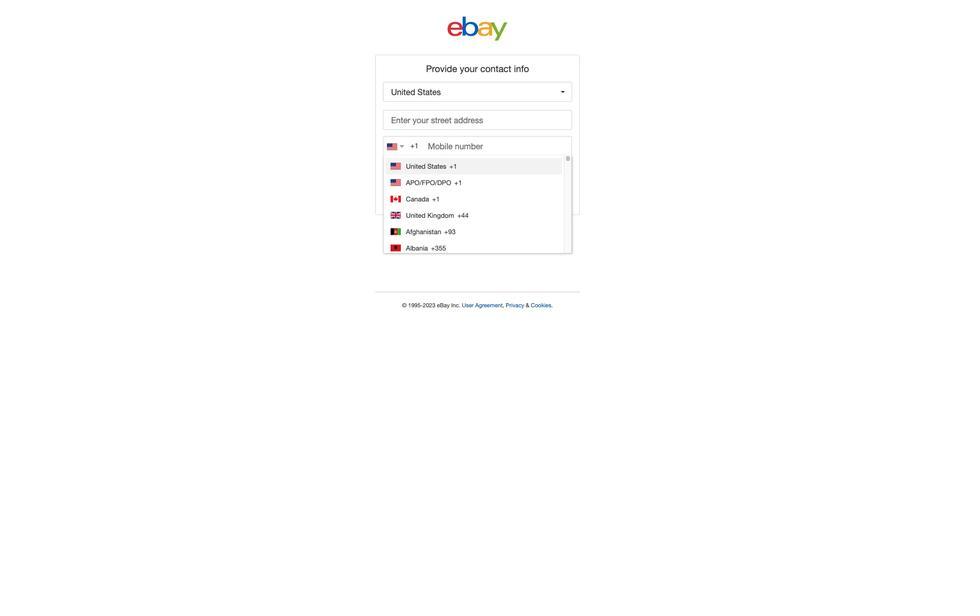 Task type: vqa. For each thing, say whether or not it's contained in the screenshot.


Task type: describe. For each thing, give the bounding box(es) containing it.
,
[[503, 302, 505, 309]]

privacy link
[[506, 302, 525, 309]]

have
[[525, 160, 540, 168]]

contact
[[481, 63, 512, 74]]

apo/fpo/dpo +1
[[406, 179, 462, 187]]

inc.
[[452, 302, 461, 309]]

&
[[526, 302, 530, 309]]

kingdom
[[428, 211, 455, 219]]

albania +355
[[406, 244, 447, 252]]

list box containing united states
[[383, 156, 573, 256]]

united kingdom +44
[[406, 211, 469, 219]]

cookies
[[531, 302, 552, 309]]

+1 right 'apo/fpo/dpo'
[[455, 179, 462, 187]]

afghanistan +93
[[406, 228, 456, 236]]

© 1995-2023 ebay inc. user agreement , privacy & cookies .
[[402, 302, 554, 309]]

united states +1
[[406, 162, 458, 170]]

agreement
[[476, 302, 503, 309]]

i only have a landline
[[506, 160, 573, 168]]

+1 right states
[[450, 162, 458, 170]]

a
[[542, 160, 546, 168]]

provide your contact info
[[426, 63, 530, 74]]

2023
[[423, 302, 436, 309]]

+1 up united states +1
[[411, 142, 419, 150]]

united for united kingdom +44
[[406, 211, 426, 219]]

afghanistan
[[406, 228, 442, 236]]

i
[[506, 160, 508, 168]]

i only have a landline button
[[506, 160, 573, 168]]



Task type: locate. For each thing, give the bounding box(es) containing it.
canada +1
[[406, 195, 440, 203]]

+44
[[458, 211, 469, 219]]

united up 'apo/fpo/dpo'
[[406, 162, 426, 170]]

ebay
[[437, 302, 450, 309]]

apo/fpo/dpo
[[406, 179, 452, 187]]

united for united states +1
[[406, 162, 426, 170]]

1995-
[[409, 302, 423, 309]]

list box
[[383, 156, 573, 256]]

info
[[514, 63, 530, 74]]

application
[[383, 110, 573, 136]]

provide
[[426, 63, 458, 74]]

landline
[[548, 160, 573, 168]]

None submit
[[383, 175, 573, 194]]

+93
[[445, 228, 456, 236]]

user
[[462, 302, 474, 309]]

united
[[406, 162, 426, 170], [406, 211, 426, 219]]

2 united from the top
[[406, 211, 426, 219]]

privacy
[[506, 302, 525, 309]]

1 vertical spatial united
[[406, 211, 426, 219]]

user agreement link
[[462, 302, 503, 309]]

+1
[[411, 142, 419, 150], [450, 162, 458, 170], [455, 179, 462, 187], [433, 195, 440, 203]]

.
[[552, 302, 554, 309]]

states
[[428, 162, 447, 170]]

cookies link
[[531, 302, 552, 309]]

+1 up united kingdom +44
[[433, 195, 440, 203]]

0 vertical spatial united
[[406, 162, 426, 170]]

your
[[460, 63, 478, 74]]

united down canada
[[406, 211, 426, 219]]

only
[[510, 160, 523, 168]]

+355
[[431, 244, 447, 252]]

©
[[402, 302, 407, 309]]

canada
[[406, 195, 430, 203]]

albania
[[406, 244, 428, 252]]

1 united from the top
[[406, 162, 426, 170]]

Enter your street address text field
[[383, 110, 573, 130]]

Mobile number telephone field
[[383, 136, 573, 157]]



